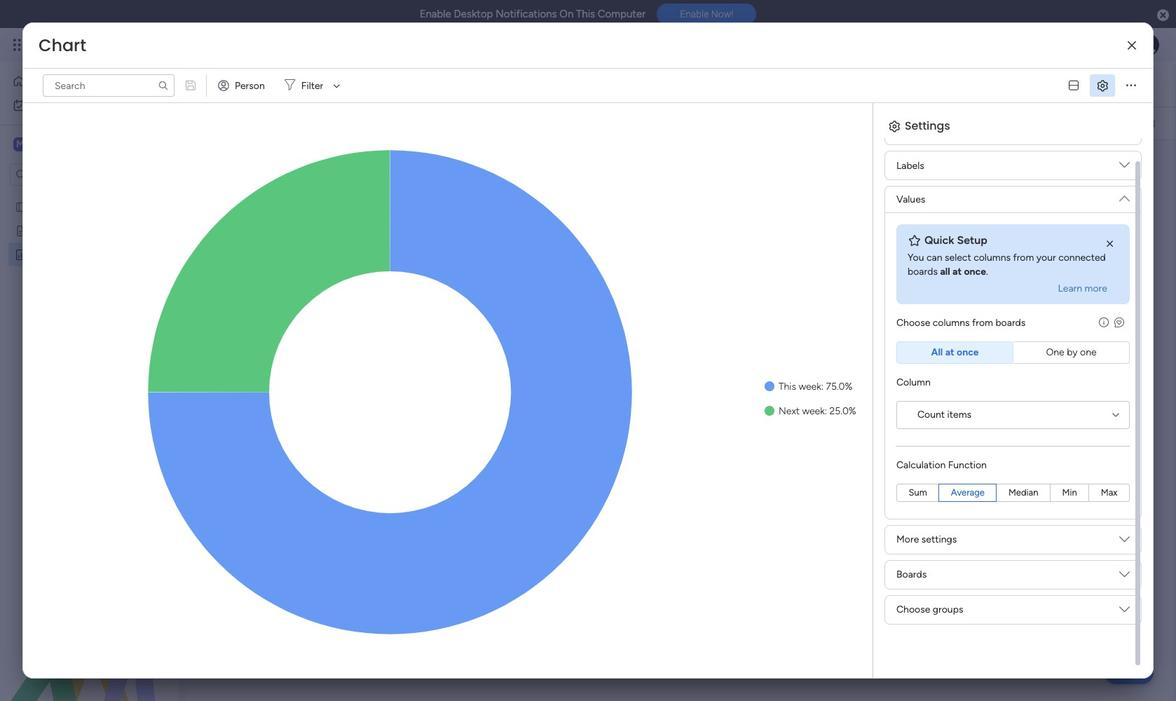 Task type: describe. For each thing, give the bounding box(es) containing it.
your
[[1037, 252, 1057, 264]]

learn more
[[1059, 283, 1108, 295]]

column
[[897, 377, 931, 388]]

Filter dashboard by text search field
[[43, 74, 175, 97]]

choose for choose columns from boards
[[897, 317, 931, 329]]

chart for chart
[[39, 34, 86, 57]]

lottie animation image
[[0, 560, 179, 701]]

view
[[629, 78, 651, 90]]

connected
[[1059, 252, 1106, 264]]

my for my first board
[[33, 201, 46, 212]]

one by one
[[1047, 346, 1097, 358]]

you can select columns from your connected boards
[[908, 252, 1106, 278]]

v2 user feedback image
[[1115, 316, 1125, 330]]

learn more link
[[1059, 282, 1108, 296]]

home option
[[8, 70, 170, 93]]

75.0%
[[826, 381, 853, 393]]

25.0%
[[830, 405, 857, 417]]

1 vertical spatial new dashboard
[[33, 248, 103, 260]]

chart type
[[897, 124, 944, 136]]

dapulse dropdown down arrow image for labels
[[1120, 160, 1130, 176]]

dapulse close image
[[1158, 8, 1170, 22]]

1 horizontal spatial boards
[[996, 317, 1026, 329]]

desktop
[[454, 8, 493, 20]]

1 vertical spatial this
[[779, 381, 797, 393]]

settings
[[922, 534, 957, 546]]

meeting notes
[[33, 224, 99, 236]]

notes
[[72, 224, 99, 236]]

learn
[[1059, 283, 1083, 295]]

enable now!
[[680, 9, 734, 20]]

next week : 25.0%
[[779, 405, 857, 417]]

arrow down image
[[328, 77, 345, 94]]

my work link
[[8, 94, 170, 116]]

list box containing my first board
[[0, 192, 179, 455]]

home link
[[8, 70, 170, 93]]

home
[[31, 75, 58, 87]]

computer
[[598, 8, 646, 20]]

by
[[1067, 346, 1078, 358]]

select product image
[[13, 38, 27, 52]]

enable now! button
[[657, 4, 757, 25]]

median
[[1009, 487, 1039, 498]]

more
[[1085, 283, 1108, 295]]

week for this week
[[799, 381, 822, 393]]

workspace image
[[13, 137, 27, 152]]

Chart field
[[35, 34, 90, 57]]

all at once .
[[941, 266, 989, 278]]

dashboard inside banner
[[264, 68, 387, 100]]

select
[[945, 252, 972, 264]]

1 vertical spatial columns
[[933, 317, 970, 329]]

count items
[[918, 409, 972, 421]]

m
[[16, 138, 24, 150]]

groups
[[933, 604, 964, 616]]

my for my work
[[32, 99, 46, 111]]

dapulse dropdown down arrow image for values
[[1120, 188, 1130, 204]]

: for this week
[[822, 381, 824, 393]]

first
[[49, 201, 66, 212]]

close image
[[1104, 237, 1118, 251]]

: for next week
[[825, 405, 827, 417]]

all at once
[[932, 346, 979, 358]]

1 vertical spatial from
[[973, 317, 994, 329]]

items
[[948, 409, 972, 421]]

meeting
[[33, 224, 69, 236]]

average
[[951, 487, 985, 498]]

new dashboard banner
[[186, 62, 1177, 140]]

public board image for my first board
[[15, 200, 28, 213]]

more dots image
[[1127, 80, 1137, 91]]

filter
[[301, 80, 324, 92]]

new inside banner
[[211, 68, 259, 100]]

at for all
[[946, 346, 955, 358]]

dapulse x slim image
[[1128, 40, 1137, 51]]

my first board
[[33, 201, 94, 212]]

once for all at once .
[[965, 266, 987, 278]]

Search in workspace field
[[29, 167, 117, 183]]

public dashboard image
[[15, 248, 28, 261]]

columns inside "you can select columns from your connected boards"
[[974, 252, 1011, 264]]

v2 info image
[[1100, 317, 1109, 329]]

share
[[1089, 77, 1114, 89]]

min
[[1063, 487, 1078, 498]]



Task type: vqa. For each thing, say whether or not it's contained in the screenshot.
bottommost FILTER DASHBOARD BY TEXT search field
yes



Task type: locate. For each thing, give the bounding box(es) containing it.
week for next week
[[802, 405, 825, 417]]

can
[[927, 252, 943, 264]]

0 vertical spatial columns
[[974, 252, 1011, 264]]

function
[[949, 459, 987, 471]]

new
[[211, 68, 259, 100], [33, 248, 53, 260]]

dapulse dropdown down arrow image
[[1120, 125, 1130, 141], [1120, 160, 1130, 176], [1120, 534, 1130, 550], [1120, 604, 1130, 620]]

at for all
[[953, 266, 962, 278]]

chart
[[39, 34, 86, 57], [897, 124, 921, 136]]

enable for enable now!
[[680, 9, 709, 20]]

0 vertical spatial at
[[953, 266, 962, 278]]

columns
[[974, 252, 1011, 264], [933, 317, 970, 329]]

chart up "home"
[[39, 34, 86, 57]]

lottie animation element
[[0, 560, 179, 701]]

dapulse dropdown down arrow image for more settings
[[1120, 534, 1130, 550]]

1 horizontal spatial :
[[825, 405, 827, 417]]

settings
[[905, 118, 951, 134]]

my work
[[32, 99, 69, 111]]

this up next
[[779, 381, 797, 393]]

public board image for meeting notes
[[15, 224, 28, 237]]

0 vertical spatial choose
[[897, 317, 931, 329]]

help button
[[1105, 661, 1154, 684]]

chart for chart type
[[897, 124, 921, 136]]

2 choose from the top
[[897, 604, 931, 616]]

1 vertical spatial boards
[[996, 317, 1026, 329]]

my inside list box
[[33, 201, 46, 212]]

0 vertical spatial once
[[965, 266, 987, 278]]

main
[[32, 137, 57, 151]]

1 vertical spatial dapulse dropdown down arrow image
[[1120, 569, 1130, 585]]

2 public board image from the top
[[15, 224, 28, 237]]

enable left now!
[[680, 9, 709, 20]]

once down choose columns from boards in the right top of the page
[[957, 346, 979, 358]]

1 vertical spatial chart
[[897, 124, 921, 136]]

enable for enable desktop notifications on this computer
[[420, 8, 451, 20]]

labels
[[897, 160, 925, 171]]

new dashboard inside banner
[[211, 68, 387, 100]]

person button
[[212, 74, 273, 97]]

enable desktop notifications on this computer
[[420, 8, 646, 20]]

filter button
[[279, 74, 345, 97]]

board
[[69, 201, 94, 212]]

week right next
[[802, 405, 825, 417]]

0 horizontal spatial chart
[[39, 34, 86, 57]]

0 vertical spatial boards
[[908, 266, 938, 278]]

week up next week : 25.0%
[[799, 381, 822, 393]]

from left your
[[1014, 252, 1035, 264]]

dashboard inside list box
[[56, 248, 103, 260]]

settings image
[[1143, 116, 1157, 130]]

choose up all at once button
[[897, 317, 931, 329]]

once
[[965, 266, 987, 278], [957, 346, 979, 358]]

dapulse dropdown down arrow image for boards
[[1120, 569, 1130, 585]]

dapulse dropdown down arrow image for choose groups
[[1120, 604, 1130, 620]]

1 horizontal spatial enable
[[680, 9, 709, 20]]

2 dapulse dropdown down arrow image from the top
[[1120, 160, 1130, 176]]

list box
[[0, 192, 179, 455]]

1 vertical spatial my
[[33, 201, 46, 212]]

my
[[32, 99, 46, 111], [33, 201, 46, 212]]

Filter dashboard by text search field
[[418, 112, 550, 135]]

choose for choose groups
[[897, 604, 931, 616]]

max
[[1101, 487, 1118, 498]]

New Dashboard field
[[208, 68, 391, 100]]

one by one button
[[1014, 342, 1130, 364]]

0 vertical spatial public board image
[[15, 200, 28, 213]]

count
[[918, 409, 945, 421]]

1 horizontal spatial dashboard
[[264, 68, 387, 100]]

1 dapulse dropdown down arrow image from the top
[[1120, 125, 1130, 141]]

:
[[822, 381, 824, 393], [825, 405, 827, 417]]

boards down the you
[[908, 266, 938, 278]]

all
[[932, 346, 943, 358]]

0 vertical spatial my
[[32, 99, 46, 111]]

this week : 75.0%
[[779, 381, 853, 393]]

on
[[560, 8, 574, 20]]

type
[[924, 124, 944, 136]]

chart left type
[[897, 124, 921, 136]]

columns up all at once
[[933, 317, 970, 329]]

1 vertical spatial new
[[33, 248, 53, 260]]

main workspace
[[32, 137, 115, 151]]

kendall parks image
[[1137, 34, 1160, 56]]

0 horizontal spatial dashboard
[[56, 248, 103, 260]]

1 dapulse dropdown down arrow image from the top
[[1120, 188, 1130, 204]]

public board image left first
[[15, 200, 28, 213]]

week
[[799, 381, 822, 393], [802, 405, 825, 417]]

all at once button
[[897, 342, 1014, 364]]

view button
[[622, 73, 657, 95]]

enable
[[420, 8, 451, 20], [680, 9, 709, 20]]

dapulse dropdown down arrow image
[[1120, 188, 1130, 204], [1120, 569, 1130, 585]]

public board image up the public dashboard icon
[[15, 224, 28, 237]]

calculation function
[[897, 459, 987, 471]]

1 choose from the top
[[897, 317, 931, 329]]

boards
[[897, 569, 927, 581]]

workspace selection element
[[13, 136, 117, 154]]

0 vertical spatial dapulse dropdown down arrow image
[[1120, 188, 1130, 204]]

None search field
[[43, 74, 175, 97]]

monday button
[[36, 27, 223, 63]]

choose
[[897, 317, 931, 329], [897, 604, 931, 616]]

1 horizontal spatial new
[[211, 68, 259, 100]]

setup
[[957, 234, 988, 247]]

1 horizontal spatial this
[[779, 381, 797, 393]]

once inside button
[[957, 346, 979, 358]]

choose left groups
[[897, 604, 931, 616]]

once down select
[[965, 266, 987, 278]]

values
[[897, 194, 926, 205]]

next
[[779, 405, 800, 417]]

my work option
[[8, 94, 170, 116]]

new dashboard
[[211, 68, 387, 100], [33, 248, 103, 260]]

at inside quick setup alert
[[953, 266, 962, 278]]

boards down "you can select columns from your connected boards"
[[996, 317, 1026, 329]]

0 vertical spatial new
[[211, 68, 259, 100]]

person
[[235, 80, 265, 92]]

you
[[908, 252, 925, 264]]

more
[[897, 534, 920, 546]]

boards
[[908, 266, 938, 278], [996, 317, 1026, 329]]

work
[[48, 99, 69, 111]]

notifications
[[496, 8, 557, 20]]

1 vertical spatial public board image
[[15, 224, 28, 237]]

0 horizontal spatial from
[[973, 317, 994, 329]]

v2 split view image
[[1069, 80, 1079, 91]]

one
[[1047, 346, 1065, 358]]

0 horizontal spatial columns
[[933, 317, 970, 329]]

at
[[953, 266, 962, 278], [946, 346, 955, 358]]

0 horizontal spatial this
[[576, 8, 595, 20]]

once inside quick setup alert
[[965, 266, 987, 278]]

choose columns from boards
[[897, 317, 1026, 329]]

my left 'work' in the left of the page
[[32, 99, 46, 111]]

1 vertical spatial dashboard
[[56, 248, 103, 260]]

: left 25.0%
[[825, 405, 827, 417]]

from
[[1014, 252, 1035, 264], [973, 317, 994, 329]]

add to favorites image
[[398, 77, 412, 91]]

0 vertical spatial dashboard
[[264, 68, 387, 100]]

calculation
[[897, 459, 946, 471]]

boards inside "you can select columns from your connected boards"
[[908, 266, 938, 278]]

0 vertical spatial this
[[576, 8, 595, 20]]

workspace
[[60, 137, 115, 151]]

0 vertical spatial week
[[799, 381, 822, 393]]

this right on
[[576, 8, 595, 20]]

sum
[[909, 487, 928, 498]]

1 horizontal spatial new dashboard
[[211, 68, 387, 100]]

0 horizontal spatial boards
[[908, 266, 938, 278]]

1 horizontal spatial columns
[[974, 252, 1011, 264]]

quick setup
[[925, 234, 988, 247]]

all
[[941, 266, 951, 278]]

now!
[[712, 9, 734, 20]]

this
[[576, 8, 595, 20], [779, 381, 797, 393]]

1 vertical spatial :
[[825, 405, 827, 417]]

share button
[[1063, 72, 1121, 95]]

1 vertical spatial choose
[[897, 604, 931, 616]]

dashboard
[[264, 68, 387, 100], [56, 248, 103, 260]]

1 horizontal spatial chart
[[897, 124, 921, 136]]

once for all at once
[[957, 346, 979, 358]]

help
[[1117, 666, 1142, 680]]

0 horizontal spatial new
[[33, 248, 53, 260]]

my inside option
[[32, 99, 46, 111]]

1 vertical spatial once
[[957, 346, 979, 358]]

0 vertical spatial chart
[[39, 34, 86, 57]]

0 vertical spatial from
[[1014, 252, 1035, 264]]

my left first
[[33, 201, 46, 212]]

0 vertical spatial :
[[822, 381, 824, 393]]

new inside list box
[[33, 248, 53, 260]]

: left 75.0%
[[822, 381, 824, 393]]

3 dapulse dropdown down arrow image from the top
[[1120, 534, 1130, 550]]

option
[[0, 194, 179, 197]]

monday
[[62, 36, 110, 53]]

1 vertical spatial week
[[802, 405, 825, 417]]

enable left desktop
[[420, 8, 451, 20]]

public board image
[[15, 200, 28, 213], [15, 224, 28, 237]]

quick
[[925, 234, 955, 247]]

1 horizontal spatial from
[[1014, 252, 1035, 264]]

dapulse dropdown down arrow image for chart type
[[1120, 125, 1130, 141]]

0 vertical spatial new dashboard
[[211, 68, 387, 100]]

search image
[[158, 80, 169, 91]]

quick setup alert
[[897, 224, 1130, 304]]

choose groups
[[897, 604, 964, 616]]

2 dapulse dropdown down arrow image from the top
[[1120, 569, 1130, 585]]

columns up .
[[974, 252, 1011, 264]]

.
[[987, 266, 989, 278]]

1 public board image from the top
[[15, 200, 28, 213]]

enable inside button
[[680, 9, 709, 20]]

more settings
[[897, 534, 957, 546]]

one
[[1081, 346, 1097, 358]]

at inside button
[[946, 346, 955, 358]]

0 horizontal spatial :
[[822, 381, 824, 393]]

from up all at once
[[973, 317, 994, 329]]

0 horizontal spatial enable
[[420, 8, 451, 20]]

1 vertical spatial at
[[946, 346, 955, 358]]

4 dapulse dropdown down arrow image from the top
[[1120, 604, 1130, 620]]

from inside "you can select columns from your connected boards"
[[1014, 252, 1035, 264]]

0 horizontal spatial new dashboard
[[33, 248, 103, 260]]



